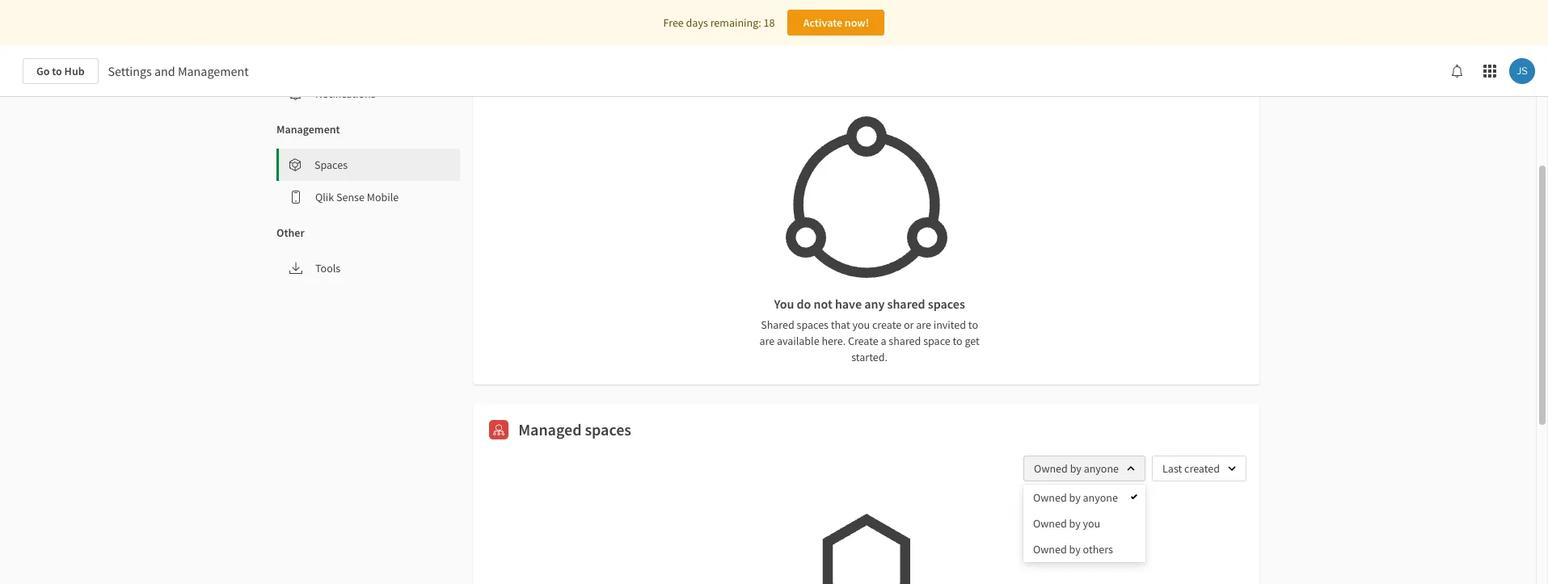 Task type: vqa. For each thing, say whether or not it's contained in the screenshot.
the Microsoft for Microsoft Teams
no



Task type: describe. For each thing, give the bounding box(es) containing it.
create
[[873, 318, 902, 332]]

go to hub
[[36, 64, 85, 78]]

1 vertical spatial to
[[969, 318, 978, 332]]

1 vertical spatial spaces
[[797, 318, 829, 332]]

any
[[865, 296, 885, 312]]

anyone inside field
[[1084, 462, 1119, 476]]

qlik
[[315, 190, 334, 205]]

other
[[277, 226, 305, 240]]

and
[[154, 63, 175, 79]]

Owned by anyone field
[[1024, 456, 1146, 482]]

owned by others
[[1033, 543, 1113, 557]]

notifications link
[[277, 78, 460, 110]]

spaces link
[[279, 149, 460, 181]]

space
[[924, 334, 951, 349]]

free days remaining: 18
[[664, 15, 775, 30]]

that
[[831, 318, 850, 332]]

you inside you do not have any shared spaces shared spaces that you create or are invited to are available here. create a shared space to get started.
[[853, 318, 870, 332]]

now!
[[845, 15, 869, 30]]

1 horizontal spatial you
[[1083, 517, 1101, 531]]

invited
[[934, 318, 966, 332]]

settings
[[108, 63, 152, 79]]

2 vertical spatial to
[[953, 334, 963, 349]]

shared
[[761, 318, 795, 332]]

or
[[904, 318, 914, 332]]

0 vertical spatial are
[[916, 318, 932, 332]]

qlik sense mobile link
[[277, 181, 460, 213]]

0 horizontal spatial to
[[52, 64, 62, 78]]

others
[[1083, 543, 1113, 557]]

settings and management
[[108, 63, 249, 79]]

available
[[777, 334, 820, 349]]

do
[[797, 296, 811, 312]]

0 vertical spatial shared
[[888, 296, 926, 312]]

spaces
[[315, 158, 348, 172]]

0 horizontal spatial spaces
[[585, 420, 631, 440]]



Task type: locate. For each thing, give the bounding box(es) containing it.
a
[[881, 334, 887, 349]]

management right and
[[178, 63, 249, 79]]

not
[[814, 296, 833, 312]]

owned by anyone
[[1034, 462, 1119, 476], [1033, 491, 1118, 505]]

spaces
[[928, 296, 965, 312], [797, 318, 829, 332], [585, 420, 631, 440]]

tools link
[[277, 252, 460, 285]]

2 horizontal spatial spaces
[[928, 296, 965, 312]]

0 vertical spatial you
[[853, 318, 870, 332]]

management
[[178, 63, 249, 79], [277, 122, 340, 137]]

activate
[[803, 15, 843, 30]]

managed spaces main content
[[0, 0, 1549, 585]]

get
[[965, 334, 980, 349]]

1 vertical spatial management
[[277, 122, 340, 137]]

owned
[[1034, 462, 1068, 476], [1033, 491, 1067, 505], [1033, 517, 1067, 531], [1033, 543, 1067, 557]]

1 vertical spatial are
[[760, 334, 775, 349]]

1 vertical spatial anyone
[[1083, 491, 1118, 505]]

mobile
[[367, 190, 399, 205]]

0 vertical spatial management
[[178, 63, 249, 79]]

anyone down owned by anyone field
[[1083, 491, 1118, 505]]

create
[[848, 334, 879, 349]]

owned by anyone inside field
[[1034, 462, 1119, 476]]

go
[[36, 64, 50, 78]]

0 horizontal spatial are
[[760, 334, 775, 349]]

days
[[686, 15, 708, 30]]

activate now! link
[[788, 10, 885, 36]]

0 horizontal spatial you
[[853, 318, 870, 332]]

2 vertical spatial spaces
[[585, 420, 631, 440]]

to
[[52, 64, 62, 78], [969, 318, 978, 332], [953, 334, 963, 349]]

spaces right managed
[[585, 420, 631, 440]]

remaining:
[[710, 15, 762, 30]]

notifications
[[315, 87, 376, 101]]

are down 'shared'
[[760, 334, 775, 349]]

you
[[853, 318, 870, 332], [1083, 517, 1101, 531]]

have
[[835, 296, 862, 312]]

go to hub link
[[23, 58, 98, 84]]

1 vertical spatial shared
[[889, 334, 921, 349]]

0 vertical spatial spaces
[[928, 296, 965, 312]]

0 vertical spatial anyone
[[1084, 462, 1119, 476]]

are
[[916, 318, 932, 332], [760, 334, 775, 349]]

list box
[[1024, 485, 1146, 563]]

management up "spaces"
[[277, 122, 340, 137]]

owned by you
[[1033, 517, 1101, 531]]

started.
[[852, 350, 888, 365]]

2 horizontal spatial to
[[969, 318, 978, 332]]

tools
[[315, 261, 341, 276]]

here.
[[822, 334, 846, 349]]

1 horizontal spatial to
[[953, 334, 963, 349]]

to up the get
[[969, 318, 978, 332]]

1 horizontal spatial are
[[916, 318, 932, 332]]

to right go
[[52, 64, 62, 78]]

sense
[[336, 190, 365, 205]]

managed spaces
[[518, 420, 631, 440]]

you up others
[[1083, 517, 1101, 531]]

1 horizontal spatial spaces
[[797, 318, 829, 332]]

to left the get
[[953, 334, 963, 349]]

1 vertical spatial owned by anyone
[[1033, 491, 1118, 505]]

by inside field
[[1070, 462, 1082, 476]]

by
[[1070, 462, 1082, 476], [1069, 491, 1081, 505], [1069, 517, 1081, 531], [1069, 543, 1081, 557]]

18
[[764, 15, 775, 30]]

owned inside owned by anyone field
[[1034, 462, 1068, 476]]

you do not have any shared spaces shared spaces that you create or are invited to are available here. create a shared space to get started.
[[760, 296, 980, 365]]

shared
[[888, 296, 926, 312], [889, 334, 921, 349]]

1 horizontal spatial management
[[277, 122, 340, 137]]

are right 'or'
[[916, 318, 932, 332]]

0 vertical spatial owned by anyone
[[1034, 462, 1119, 476]]

you
[[774, 296, 794, 312]]

qlik sense mobile
[[315, 190, 399, 205]]

managed
[[518, 420, 582, 440]]

spaces up invited
[[928, 296, 965, 312]]

activate now!
[[803, 15, 869, 30]]

hub
[[64, 64, 85, 78]]

spaces up available on the bottom of the page
[[797, 318, 829, 332]]

0 vertical spatial to
[[52, 64, 62, 78]]

list box inside managed spaces main content
[[1024, 485, 1146, 563]]

anyone up owned by you
[[1084, 462, 1119, 476]]

management inside managed spaces main content
[[277, 122, 340, 137]]

shared down 'or'
[[889, 334, 921, 349]]

anyone
[[1084, 462, 1119, 476], [1083, 491, 1118, 505]]

you up create
[[853, 318, 870, 332]]

1 vertical spatial you
[[1083, 517, 1101, 531]]

0 horizontal spatial management
[[178, 63, 249, 79]]

free
[[664, 15, 684, 30]]

shared up 'or'
[[888, 296, 926, 312]]

list box containing owned by anyone
[[1024, 485, 1146, 563]]



